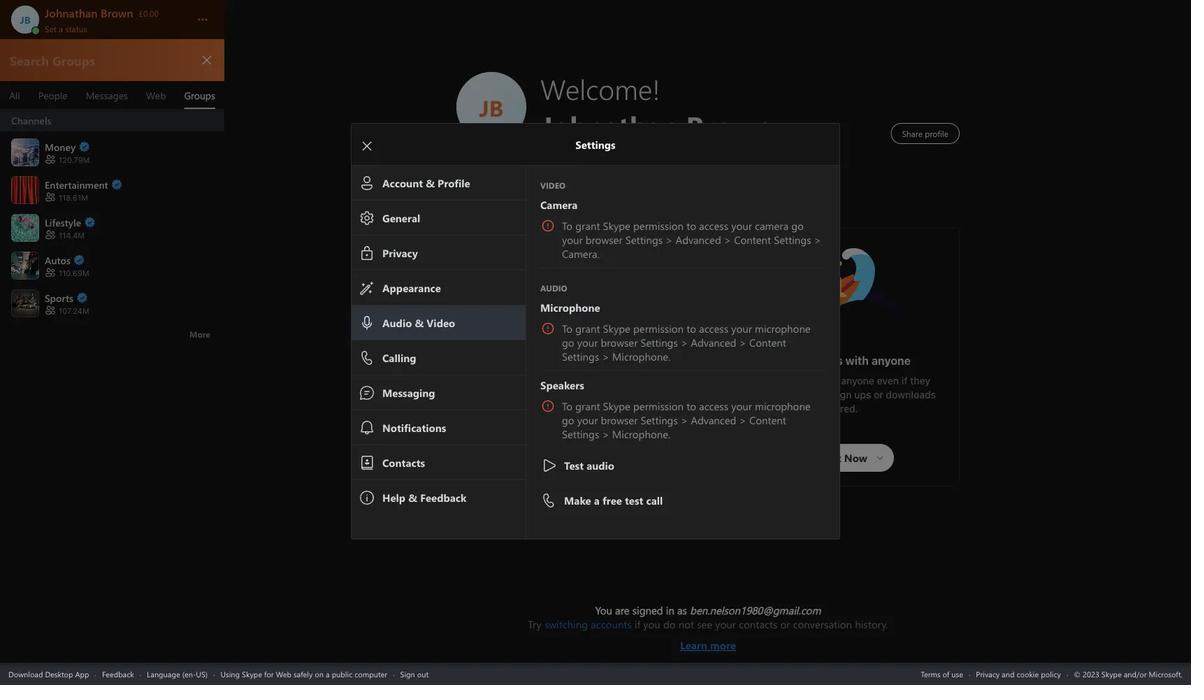 Task type: locate. For each thing, give the bounding box(es) containing it.
with up "no"
[[819, 375, 839, 387]]

go down 'stay up to date with the latest features and updates in skype. don't miss a thing!'
[[562, 413, 575, 427]]

your down share
[[732, 399, 752, 413]]

skype.
[[783, 389, 815, 401], [544, 396, 576, 408]]

1 vertical spatial and
[[1002, 669, 1015, 679]]

1 grant from the top
[[576, 219, 600, 233]]

what's new in skype
[[522, 361, 636, 375]]

learn
[[680, 639, 708, 653]]

to inside 'stay up to date with the latest features and updates in skype. don't miss a thing!'
[[517, 382, 526, 394]]

to grant skype permission to access your microphone go your browser settings > advanced > content settings > microphone. down features
[[562, 399, 814, 441]]

skype. down date
[[544, 396, 576, 408]]

1 horizontal spatial with
[[819, 375, 839, 387]]

or inside try switching accounts if you do not see your contacts or conversation history. learn more
[[781, 618, 791, 632]]

1 vertical spatial access
[[699, 322, 729, 336]]

2 vertical spatial in
[[666, 604, 675, 618]]

1 vertical spatial anyone
[[841, 375, 875, 387]]

feedback
[[102, 669, 134, 679]]

or inside "share the invite with anyone even if they aren't on skype. no sign ups or downloads required."
[[874, 389, 884, 401]]

1 vertical spatial grant
[[576, 322, 600, 336]]

your up the launch
[[562, 233, 583, 247]]

0 horizontal spatial the
[[574, 382, 589, 394]]

0 vertical spatial content
[[734, 233, 772, 247]]

microphone. down thing!
[[612, 427, 671, 441]]

aren't
[[739, 389, 766, 401]]

1 microphone from the top
[[755, 322, 811, 336]]

1 vertical spatial to
[[562, 322, 573, 336]]

access
[[699, 219, 729, 233], [699, 322, 729, 336], [699, 399, 729, 413]]

microphone up easy
[[755, 322, 811, 336]]

you
[[644, 618, 661, 632]]

the up don't
[[574, 382, 589, 394]]

2 vertical spatial access
[[699, 399, 729, 413]]

grant
[[576, 219, 600, 233], [576, 322, 600, 336], [576, 399, 600, 413]]

0 horizontal spatial or
[[781, 618, 791, 632]]

to
[[687, 219, 697, 233], [687, 322, 697, 336], [517, 382, 526, 394], [687, 399, 697, 413]]

skype. down invite
[[783, 389, 815, 401]]

2 grant from the top
[[576, 322, 600, 336]]

if inside "share the invite with anyone even if they aren't on skype. no sign ups or downloads required."
[[902, 375, 908, 387]]

0 vertical spatial access
[[699, 219, 729, 233]]

sign
[[400, 669, 415, 679]]

in left as
[[666, 604, 675, 618]]

1 horizontal spatial the
[[774, 375, 789, 387]]

ups
[[855, 389, 872, 401]]

120.79m
[[59, 155, 90, 165]]

1 vertical spatial microphone.
[[612, 427, 671, 441]]

or right 'ups'
[[874, 389, 884, 401]]

sign
[[833, 389, 852, 401]]

2 to grant skype permission to access your microphone go your browser settings > advanced > content settings > microphone. from the top
[[562, 399, 814, 441]]

content up easy
[[750, 336, 787, 350]]

1 horizontal spatial in
[[590, 361, 600, 375]]

on down share
[[769, 389, 780, 401]]

your up what's new in skype
[[577, 336, 598, 350]]

a down features
[[630, 396, 636, 408]]

0 vertical spatial browser
[[586, 233, 623, 247]]

and up thing!
[[661, 382, 679, 394]]

with right date
[[552, 382, 572, 394]]

switching
[[545, 618, 588, 632]]

1 vertical spatial in
[[533, 396, 542, 408]]

microphone
[[755, 322, 811, 336], [755, 399, 811, 413]]

2 vertical spatial go
[[562, 413, 575, 427]]

0 horizontal spatial a
[[59, 23, 63, 34]]

skype. inside "share the invite with anyone even if they aren't on skype. no sign ups or downloads required."
[[783, 389, 815, 401]]

permission
[[634, 219, 684, 233], [634, 322, 684, 336], [634, 399, 684, 413]]

don't
[[578, 396, 604, 408]]

Search Groups text field
[[8, 51, 188, 69]]

and left cookie
[[1002, 669, 1015, 679]]

0 vertical spatial go
[[792, 219, 804, 233]]

access inside to grant skype permission to access your camera go your browser settings > advanced > content settings > camera.
[[699, 219, 729, 233]]

0 vertical spatial permission
[[634, 219, 684, 233]]

try switching accounts if you do not see your contacts or conversation history. learn more
[[528, 618, 889, 653]]

go up "new"
[[562, 336, 575, 350]]

1 permission from the top
[[634, 219, 684, 233]]

status
[[65, 23, 87, 34]]

using skype for web safely on a public computer link
[[221, 669, 388, 679]]

to up "new"
[[562, 322, 573, 336]]

0 vertical spatial in
[[590, 361, 600, 375]]

tab list
[[0, 81, 225, 109]]

0 vertical spatial and
[[661, 382, 679, 394]]

1 vertical spatial or
[[781, 618, 791, 632]]

if
[[902, 375, 908, 387], [635, 618, 641, 632]]

if left you
[[635, 618, 641, 632]]

the down easy
[[774, 375, 789, 387]]

to grant skype permission to access your microphone go your browser settings > advanced > content settings > microphone. up features
[[562, 322, 814, 364]]

1 vertical spatial microphone
[[755, 399, 811, 413]]

try
[[528, 618, 542, 632]]

0 vertical spatial or
[[874, 389, 884, 401]]

launch
[[537, 249, 570, 264]]

no
[[817, 389, 830, 401]]

microphone.
[[612, 350, 671, 364], [612, 427, 671, 441]]

meetings
[[793, 354, 843, 368]]

settings
[[626, 233, 663, 247], [774, 233, 812, 247], [641, 336, 678, 350], [562, 350, 600, 364], [641, 413, 678, 427], [562, 427, 600, 441]]

114.4m
[[59, 231, 85, 240]]

3 grant from the top
[[576, 399, 600, 413]]

for
[[264, 669, 274, 679]]

0 horizontal spatial if
[[635, 618, 641, 632]]

0 vertical spatial microphone.
[[612, 350, 671, 364]]

107.24m
[[59, 306, 89, 316]]

1 horizontal spatial if
[[902, 375, 908, 387]]

list item
[[0, 110, 224, 133]]

see
[[697, 618, 713, 632]]

using skype for web safely on a public computer
[[221, 669, 388, 679]]

2 horizontal spatial with
[[846, 354, 869, 368]]

0 vertical spatial microphone
[[755, 322, 811, 336]]

1 horizontal spatial a
[[326, 669, 330, 679]]

in right "new"
[[590, 361, 600, 375]]

signed
[[633, 604, 663, 618]]

mansurfer
[[796, 242, 846, 257]]

your left camera
[[732, 219, 752, 233]]

go
[[792, 219, 804, 233], [562, 336, 575, 350], [562, 413, 575, 427]]

3 permission from the top
[[634, 399, 684, 413]]

anyone up 'ups'
[[841, 375, 875, 387]]

0 vertical spatial to
[[562, 219, 573, 233]]

or right contacts
[[781, 618, 791, 632]]

permission inside to grant skype permission to access your camera go your browser settings > advanced > content settings > camera.
[[634, 219, 684, 233]]

do
[[664, 618, 676, 632]]

go right camera
[[792, 219, 804, 233]]

anyone up "even"
[[872, 354, 911, 368]]

in
[[590, 361, 600, 375], [533, 396, 542, 408], [666, 604, 675, 618]]

2 microphone from the top
[[755, 399, 811, 413]]

the inside "share the invite with anyone even if they aren't on skype. no sign ups or downloads required."
[[774, 375, 789, 387]]

and inside 'stay up to date with the latest features and updates in skype. don't miss a thing!'
[[661, 382, 679, 394]]

desktop
[[45, 669, 73, 679]]

skype. inside 'stay up to date with the latest features and updates in skype. don't miss a thing!'
[[544, 396, 576, 408]]

contacts
[[739, 618, 778, 632]]

0 vertical spatial advanced
[[676, 233, 722, 247]]

you are signed in as
[[596, 604, 690, 618]]

0 vertical spatial a
[[59, 23, 63, 34]]

to grant skype permission to access your microphone go your browser settings > advanced > content settings > microphone.
[[562, 322, 814, 364], [562, 399, 814, 441]]

1 access from the top
[[699, 219, 729, 233]]

content down aren't
[[750, 413, 787, 427]]

download desktop app
[[8, 669, 89, 679]]

microphone down invite
[[755, 399, 811, 413]]

or
[[874, 389, 884, 401], [781, 618, 791, 632]]

2 vertical spatial permission
[[634, 399, 684, 413]]

0 horizontal spatial and
[[661, 382, 679, 394]]

a right set
[[59, 23, 63, 34]]

your right see
[[716, 618, 736, 632]]

0 horizontal spatial with
[[552, 382, 572, 394]]

in down date
[[533, 396, 542, 408]]

1 horizontal spatial and
[[1002, 669, 1015, 679]]

to up camera.
[[562, 219, 573, 233]]

grant up camera.
[[576, 219, 600, 233]]

1 vertical spatial go
[[562, 336, 575, 350]]

0 vertical spatial on
[[769, 389, 780, 401]]

on right safely
[[315, 669, 324, 679]]

1 vertical spatial if
[[635, 618, 641, 632]]

0 horizontal spatial skype.
[[544, 396, 576, 408]]

1 vertical spatial a
[[630, 396, 636, 408]]

stay up to date with the latest features and updates in skype. don't miss a thing!
[[480, 382, 681, 408]]

if up downloads
[[902, 375, 908, 387]]

3 access from the top
[[699, 399, 729, 413]]

to inside to grant skype permission to access your camera go your browser settings > advanced > content settings > camera.
[[687, 219, 697, 233]]

your inside try switching accounts if you do not see your contacts or conversation history. learn more
[[716, 618, 736, 632]]

a left "public"
[[326, 669, 330, 679]]

channels group
[[0, 110, 224, 347]]

the
[[774, 375, 789, 387], [574, 382, 589, 394]]

if inside try switching accounts if you do not see your contacts or conversation history. learn more
[[635, 618, 641, 632]]

0 vertical spatial grant
[[576, 219, 600, 233]]

1 vertical spatial permission
[[634, 322, 684, 336]]

0 vertical spatial if
[[902, 375, 908, 387]]

grant up what's new in skype
[[576, 322, 600, 336]]

download
[[8, 669, 43, 679]]

what's
[[522, 361, 560, 375]]

more
[[711, 639, 736, 653]]

language (en-us) link
[[147, 669, 208, 679]]

in inside 'stay up to date with the latest features and updates in skype. don't miss a thing!'
[[533, 396, 542, 408]]

1 vertical spatial content
[[750, 336, 787, 350]]

1 horizontal spatial skype.
[[783, 389, 815, 401]]

1 microphone. from the top
[[612, 350, 671, 364]]

to left don't
[[562, 399, 573, 413]]

privacy and cookie policy
[[977, 669, 1062, 679]]

easy
[[764, 354, 790, 368]]

skype
[[603, 219, 631, 233], [603, 322, 631, 336], [602, 361, 636, 375], [603, 399, 631, 413], [242, 669, 262, 679]]

0 horizontal spatial on
[[315, 669, 324, 679]]

downloads
[[886, 389, 937, 401]]

1 vertical spatial to grant skype permission to access your microphone go your browser settings > advanced > content settings > microphone.
[[562, 399, 814, 441]]

110.69m
[[59, 269, 89, 278]]

camera
[[755, 219, 789, 233]]

your
[[732, 219, 752, 233], [562, 233, 583, 247], [732, 322, 752, 336], [577, 336, 598, 350], [732, 399, 752, 413], [577, 413, 598, 427], [716, 618, 736, 632]]

2 vertical spatial grant
[[576, 399, 600, 413]]

1 vertical spatial on
[[315, 669, 324, 679]]

required.
[[817, 403, 859, 415]]

0 vertical spatial to grant skype permission to access your microphone go your browser settings > advanced > content settings > microphone.
[[562, 322, 814, 364]]

1 to from the top
[[562, 219, 573, 233]]

miss
[[606, 396, 628, 408]]

advanced
[[676, 233, 722, 247], [691, 336, 737, 350], [691, 413, 737, 427]]

accounts
[[591, 618, 632, 632]]

content left the mansurfer
[[734, 233, 772, 247]]

2 vertical spatial to
[[562, 399, 573, 413]]

1 horizontal spatial on
[[769, 389, 780, 401]]

0 horizontal spatial in
[[533, 396, 542, 408]]

with up 'ups'
[[846, 354, 869, 368]]

1 horizontal spatial or
[[874, 389, 884, 401]]

anyone
[[872, 354, 911, 368], [841, 375, 875, 387]]

2 horizontal spatial a
[[630, 396, 636, 408]]

as
[[678, 604, 687, 618]]

grant down latest
[[576, 399, 600, 413]]

2 horizontal spatial in
[[666, 604, 675, 618]]

microphone. up features
[[612, 350, 671, 364]]



Task type: vqa. For each thing, say whether or not it's contained in the screenshot.
topmost 'in'
yes



Task type: describe. For each thing, give the bounding box(es) containing it.
go inside to grant skype permission to access your camera go your browser settings > advanced > content settings > camera.
[[792, 219, 804, 233]]

a inside button
[[59, 23, 63, 34]]

app
[[75, 669, 89, 679]]

computer
[[355, 669, 388, 679]]

are
[[615, 604, 630, 618]]

you
[[596, 604, 613, 618]]

share
[[745, 375, 772, 387]]

out
[[417, 669, 429, 679]]

1 vertical spatial advanced
[[691, 336, 737, 350]]

not
[[679, 618, 695, 632]]

history.
[[855, 618, 889, 632]]

language (en-us)
[[147, 669, 208, 679]]

0 vertical spatial anyone
[[872, 354, 911, 368]]

skype inside to grant skype permission to access your camera go your browser settings > advanced > content settings > camera.
[[603, 219, 631, 233]]

us)
[[196, 669, 208, 679]]

new
[[563, 361, 587, 375]]

advanced inside to grant skype permission to access your camera go your browser settings > advanced > content settings > camera.
[[676, 233, 722, 247]]

up
[[503, 382, 515, 394]]

download desktop app link
[[8, 669, 89, 679]]

invite
[[792, 375, 817, 387]]

your down don't
[[577, 413, 598, 427]]

2 vertical spatial content
[[750, 413, 787, 427]]

2 to from the top
[[562, 322, 573, 336]]

learn more link
[[528, 632, 889, 653]]

even
[[877, 375, 899, 387]]

privacy and cookie policy link
[[977, 669, 1062, 679]]

cookie
[[1017, 669, 1039, 679]]

a inside 'stay up to date with the latest features and updates in skype. don't miss a thing!'
[[630, 396, 636, 408]]

conversation
[[794, 618, 853, 632]]

2 vertical spatial browser
[[601, 413, 638, 427]]

use
[[952, 669, 964, 679]]

your up share
[[732, 322, 752, 336]]

with inside "share the invite with anyone even if they aren't on skype. no sign ups or downloads required."
[[819, 375, 839, 387]]

policy
[[1042, 669, 1062, 679]]

set a status
[[45, 23, 87, 34]]

updates
[[493, 396, 531, 408]]

1 to grant skype permission to access your microphone go your browser settings > advanced > content settings > microphone. from the top
[[562, 322, 814, 364]]

2 access from the top
[[699, 322, 729, 336]]

with inside 'stay up to date with the latest features and updates in skype. don't miss a thing!'
[[552, 382, 572, 394]]

camera.
[[562, 247, 600, 261]]

browser inside to grant skype permission to access your camera go your browser settings > advanced > content settings > camera.
[[586, 233, 623, 247]]

content inside to grant skype permission to access your camera go your browser settings > advanced > content settings > camera.
[[734, 233, 772, 247]]

terms
[[921, 669, 941, 679]]

easy meetings with anyone
[[764, 354, 911, 368]]

2 vertical spatial advanced
[[691, 413, 737, 427]]

thing!
[[638, 396, 665, 408]]

switching accounts link
[[545, 618, 632, 632]]

2 microphone. from the top
[[612, 427, 671, 441]]

the inside 'stay up to date with the latest features and updates in skype. don't miss a thing!'
[[574, 382, 589, 394]]

2 vertical spatial a
[[326, 669, 330, 679]]

(en-
[[182, 669, 196, 679]]

118.61m
[[59, 193, 88, 202]]

using
[[221, 669, 240, 679]]

share the invite with anyone even if they aren't on skype. no sign ups or downloads required.
[[739, 375, 939, 415]]

latest
[[592, 382, 618, 394]]

date
[[529, 382, 550, 394]]

features
[[620, 382, 659, 394]]

anyone inside "share the invite with anyone even if they aren't on skype. no sign ups or downloads required."
[[841, 375, 875, 387]]

public
[[332, 669, 353, 679]]

set a status button
[[45, 20, 183, 34]]

to inside to grant skype permission to access your camera go your browser settings > advanced > content settings > camera.
[[562, 219, 573, 233]]

1 vertical spatial browser
[[601, 336, 638, 350]]

to grant skype permission to access your camera go your browser settings > advanced > content settings > camera.
[[562, 219, 825, 261]]

safely
[[294, 669, 313, 679]]

2 permission from the top
[[634, 322, 684, 336]]

set
[[45, 23, 56, 34]]

they
[[911, 375, 931, 387]]

sign out
[[400, 669, 429, 679]]

of
[[943, 669, 950, 679]]

audio & video settings dialog
[[351, 123, 861, 540]]

terms of use link
[[921, 669, 964, 679]]

terms of use
[[921, 669, 964, 679]]

grant inside to grant skype permission to access your camera go your browser settings > advanced > content settings > camera.
[[576, 219, 600, 233]]

feedback link
[[102, 669, 134, 679]]

privacy
[[977, 669, 1000, 679]]

on inside "share the invite with anyone even if they aren't on skype. no sign ups or downloads required."
[[769, 389, 780, 401]]

web
[[276, 669, 292, 679]]

language
[[147, 669, 180, 679]]

3 to from the top
[[562, 399, 573, 413]]

stay
[[480, 382, 500, 394]]

sign out link
[[400, 669, 429, 679]]



